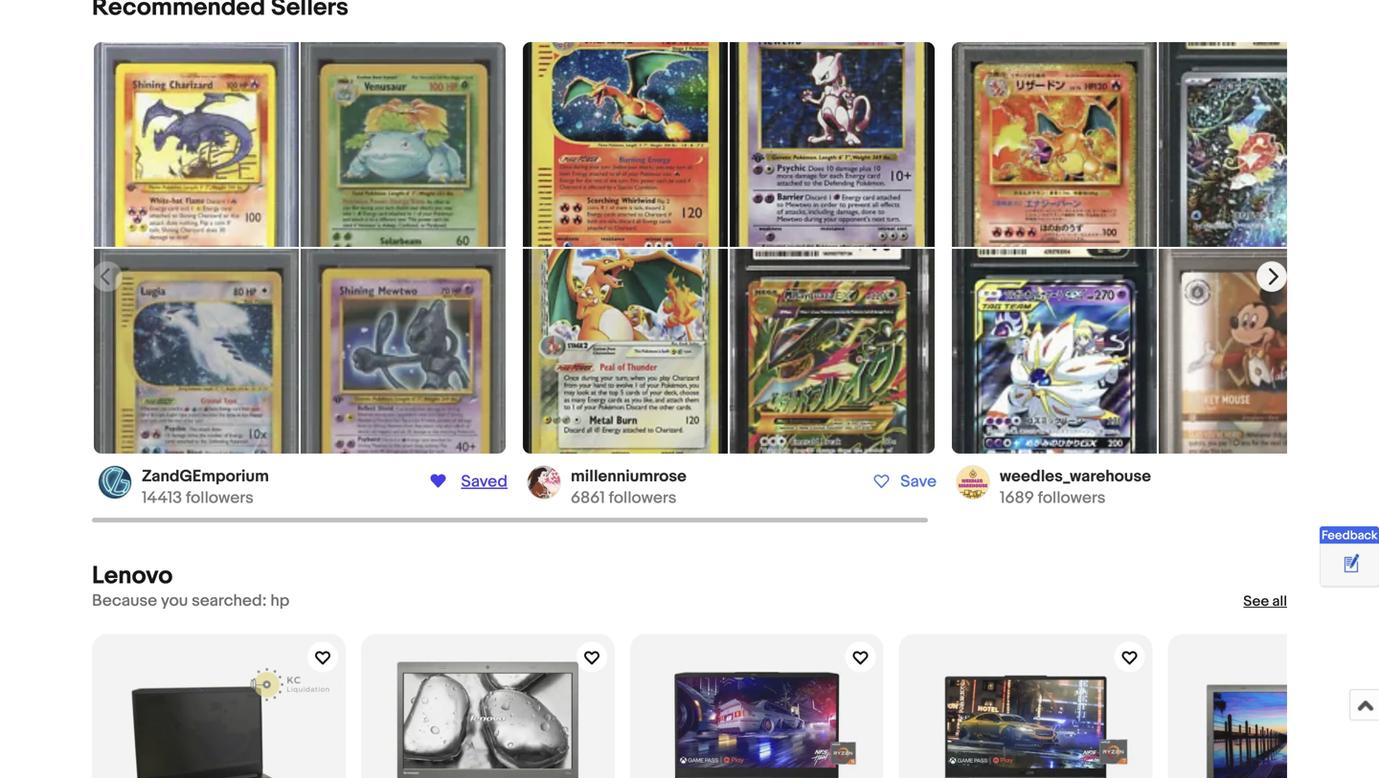 Task type: describe. For each thing, give the bounding box(es) containing it.
millenniumrose
[[571, 467, 687, 487]]

14413
[[142, 489, 182, 509]]

all
[[1273, 593, 1288, 611]]

1689
[[1000, 489, 1035, 509]]

save
[[901, 472, 937, 492]]

save button
[[864, 471, 943, 493]]

followers for 6861
[[609, 489, 677, 509]]

you
[[161, 592, 188, 612]]

because you searched: hp
[[92, 592, 290, 612]]

6861
[[571, 489, 605, 509]]

followers for 1689
[[1038, 489, 1106, 509]]

hp
[[271, 592, 290, 612]]

millenniumrose 6861 followers
[[571, 467, 687, 509]]

weedles_warehouse
[[1000, 467, 1152, 487]]

followers for 14413
[[186, 489, 254, 509]]

because you searched: hp element
[[92, 592, 290, 612]]

weedles_warehouse 1689 followers
[[1000, 467, 1152, 509]]

zandgemporium 14413 followers
[[142, 467, 269, 509]]

saved button
[[424, 471, 514, 493]]

lenovo link
[[92, 562, 173, 592]]



Task type: locate. For each thing, give the bounding box(es) containing it.
followers down zandgemporium in the bottom left of the page
[[186, 489, 254, 509]]

zandgemporium
[[142, 467, 269, 487]]

saved
[[461, 472, 508, 492]]

feedback
[[1322, 529, 1378, 544]]

followers down weedles_warehouse
[[1038, 489, 1106, 509]]

2 followers from the left
[[609, 489, 677, 509]]

followers
[[186, 489, 254, 509], [609, 489, 677, 509], [1038, 489, 1106, 509]]

1 horizontal spatial followers
[[609, 489, 677, 509]]

2 horizontal spatial followers
[[1038, 489, 1106, 509]]

searched:
[[192, 592, 267, 612]]

followers down millenniumrose
[[609, 489, 677, 509]]

see all
[[1244, 593, 1288, 611]]

0 horizontal spatial followers
[[186, 489, 254, 509]]

followers inside millenniumrose 6861 followers
[[609, 489, 677, 509]]

1 followers from the left
[[186, 489, 254, 509]]

because
[[92, 592, 157, 612]]

followers inside zandgemporium 14413 followers
[[186, 489, 254, 509]]

lenovo
[[92, 562, 173, 592]]

followers inside the weedles_warehouse 1689 followers
[[1038, 489, 1106, 509]]

see all link
[[1244, 592, 1288, 612]]

see
[[1244, 593, 1270, 611]]

3 followers from the left
[[1038, 489, 1106, 509]]



Task type: vqa. For each thing, say whether or not it's contained in the screenshot.
"followers" within millenniumrose 6861 followers
yes



